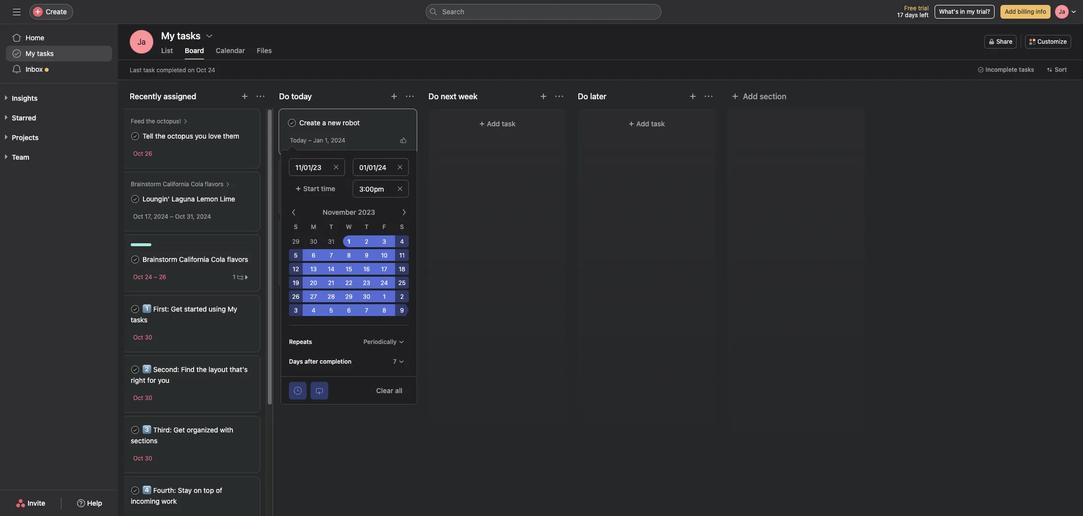 Task type: describe. For each thing, give the bounding box(es) containing it.
new
[[328, 118, 341, 127]]

1 vertical spatial california
[[179, 255, 209, 263]]

1 horizontal spatial 1
[[347, 238, 350, 245]]

oct left '31,'
[[175, 213, 185, 220]]

completed image for loungin' laguna lemon lime
[[129, 193, 141, 205]]

insights
[[12, 94, 38, 102]]

last task completed on oct 24
[[130, 66, 215, 73]]

lime
[[220, 195, 235, 203]]

my tasks
[[161, 30, 201, 41]]

projects button
[[0, 133, 39, 143]]

oct 30 for right
[[133, 394, 152, 402]]

1 vertical spatial 6
[[347, 307, 351, 314]]

2 horizontal spatial 24
[[381, 279, 388, 287]]

projects
[[12, 133, 39, 142]]

2️⃣ second: find the layout that's right for you
[[131, 365, 248, 384]]

time
[[321, 184, 335, 193]]

loungin' laguna lemon lime
[[143, 195, 235, 203]]

add task button for do next week
[[434, 115, 560, 133]]

1 horizontal spatial 2024
[[196, 213, 211, 220]]

1 horizontal spatial 3
[[382, 238, 386, 245]]

10
[[381, 252, 388, 259]]

0 horizontal spatial 5
[[294, 252, 298, 259]]

1 vertical spatial brainstorm
[[143, 255, 177, 263]]

the inside the "brand meeting with the marketing team"
[[363, 239, 373, 248]]

11
[[399, 252, 405, 259]]

calendar
[[216, 46, 245, 55]]

help
[[87, 499, 102, 507]]

my inside 1️⃣ first: get started using my tasks
[[228, 305, 237, 313]]

periodically
[[364, 338, 397, 345]]

completed image for create a new robot
[[286, 117, 298, 129]]

28
[[328, 293, 335, 300]]

add billing info
[[1005, 8, 1046, 15]]

the inside 2️⃣ second: find the layout that's right for you
[[197, 365, 207, 373]]

completed image for brainstorm california cola flavors
[[129, 254, 141, 265]]

Due date text field
[[353, 158, 409, 176]]

today
[[290, 137, 307, 144]]

started
[[184, 305, 207, 313]]

30 for 3️⃣ third: get organized with sections
[[145, 455, 152, 462]]

13
[[310, 265, 317, 273]]

oct up 19
[[290, 268, 300, 276]]

0 vertical spatial brainstorm
[[131, 180, 161, 188]]

0 horizontal spatial 2024
[[154, 213, 168, 220]]

1 vertical spatial 7
[[365, 307, 368, 314]]

4️⃣
[[143, 486, 151, 494]]

1 horizontal spatial 24
[[208, 66, 215, 73]]

22
[[345, 279, 352, 287]]

0 horizontal spatial 2
[[365, 238, 368, 245]]

0 horizontal spatial 29
[[292, 238, 300, 245]]

completed checkbox for 4️⃣ fourth: stay on top of incoming work
[[129, 485, 141, 496]]

section
[[760, 92, 786, 101]]

1 s from the left
[[294, 223, 298, 230]]

on for stay
[[194, 486, 202, 494]]

objective
[[315, 179, 344, 187]]

completed
[[157, 66, 186, 73]]

1 vertical spatial 25
[[398, 279, 406, 287]]

share button
[[984, 35, 1017, 49]]

oct down "right" in the left bottom of the page
[[133, 394, 143, 402]]

add task for do later
[[636, 119, 665, 128]]

search button
[[426, 4, 661, 20]]

files
[[257, 46, 272, 55]]

create for create a new robot
[[299, 118, 320, 127]]

love
[[208, 132, 221, 140]]

add task button for do later
[[584, 115, 710, 133]]

0 horizontal spatial 6
[[312, 252, 315, 259]]

layout
[[209, 365, 228, 373]]

oct down 1️⃣
[[133, 334, 143, 341]]

– up first:
[[154, 273, 157, 281]]

top
[[204, 486, 214, 494]]

starred button
[[0, 113, 36, 123]]

add section
[[743, 92, 786, 101]]

1 vertical spatial 9
[[400, 307, 404, 314]]

brand meeting with the marketing team
[[287, 239, 406, 258]]

completed image for 3️⃣ third: get organized with sections
[[129, 424, 141, 436]]

clear
[[376, 386, 393, 394]]

more section actions image for do today
[[406, 92, 414, 100]]

show options image
[[205, 32, 213, 40]]

trial
[[918, 4, 929, 12]]

add task image for do later
[[689, 92, 697, 100]]

team
[[287, 250, 303, 258]]

add task for do next week
[[487, 119, 516, 128]]

set to repeat image
[[316, 387, 323, 394]]

completed checkbox for 1️⃣ first: get started using my tasks
[[129, 303, 141, 315]]

my
[[967, 8, 975, 15]]

0 horizontal spatial 4
[[312, 307, 315, 314]]

16
[[363, 265, 370, 273]]

3 oct 30 from the top
[[133, 455, 152, 462]]

incomplete
[[986, 66, 1017, 73]]

create for create
[[46, 7, 67, 16]]

task for do later add task button
[[651, 119, 665, 128]]

previous month image
[[290, 208, 298, 216]]

0 horizontal spatial 3
[[294, 307, 298, 314]]

completion
[[320, 358, 351, 365]]

task for leftmost add task button
[[352, 295, 366, 303]]

for
[[147, 376, 156, 384]]

list link
[[161, 46, 173, 59]]

completed checkbox for create a new robot
[[286, 117, 298, 129]]

2 t from the left
[[365, 223, 369, 230]]

– up 20
[[311, 268, 314, 276]]

0 vertical spatial cola
[[191, 180, 203, 188]]

add section button
[[727, 87, 790, 105]]

completed checkbox for 3️⃣ third: get organized with sections
[[129, 424, 141, 436]]

get for organized
[[174, 426, 185, 434]]

3️⃣
[[143, 426, 151, 434]]

jan
[[313, 137, 323, 144]]

more section actions image for do next week
[[555, 92, 563, 100]]

0 horizontal spatial 24
[[145, 273, 152, 281]]

today – jan 1, 2024
[[290, 137, 345, 144]]

add billing info button
[[1001, 5, 1051, 19]]

1 vertical spatial cola
[[211, 255, 225, 263]]

home link
[[6, 30, 112, 46]]

days
[[289, 358, 303, 365]]

right
[[131, 376, 145, 384]]

tasks for incomplete tasks
[[1019, 66, 1034, 73]]

ja button
[[130, 30, 153, 54]]

2️⃣
[[143, 365, 151, 373]]

0 horizontal spatial 7
[[330, 252, 333, 259]]

billing
[[1018, 8, 1034, 15]]

next month image
[[400, 208, 408, 216]]

0 vertical spatial 27
[[316, 268, 323, 276]]

using
[[209, 305, 226, 313]]

2 horizontal spatial 1
[[383, 293, 386, 300]]

1 vertical spatial 27
[[310, 293, 317, 300]]

2 horizontal spatial 2024
[[331, 137, 345, 144]]

30 down 23
[[363, 293, 370, 300]]

sections
[[131, 436, 157, 445]]

team
[[12, 153, 29, 161]]

completed image for tell the octopus you love them
[[129, 130, 141, 142]]

oct down the 'tell'
[[133, 150, 143, 157]]

completed image for 1️⃣ first: get started using my tasks
[[129, 303, 141, 315]]

board
[[185, 46, 204, 55]]

add task image for do next week
[[540, 92, 547, 100]]

them
[[223, 132, 239, 140]]

organized
[[187, 426, 218, 434]]

my inside my tasks link
[[26, 49, 35, 57]]

trial?
[[977, 8, 990, 15]]

create button
[[29, 4, 73, 20]]

files link
[[257, 46, 272, 59]]

1 vertical spatial 29
[[345, 293, 353, 300]]

all
[[395, 386, 402, 394]]

clear start date image
[[333, 164, 339, 170]]

of
[[216, 486, 222, 494]]

3️⃣ third: get organized with sections
[[131, 426, 233, 445]]

19
[[293, 279, 299, 287]]



Task type: locate. For each thing, give the bounding box(es) containing it.
30 down sections
[[145, 455, 152, 462]]

0 horizontal spatial 26
[[145, 150, 152, 157]]

feed
[[131, 117, 144, 125]]

2
[[365, 238, 368, 245], [400, 293, 404, 300]]

2 vertical spatial oct 30
[[133, 455, 152, 462]]

completed image
[[286, 117, 298, 129], [286, 238, 298, 250], [129, 254, 141, 265], [129, 303, 141, 315], [129, 364, 141, 375], [129, 424, 141, 436]]

1 horizontal spatial with
[[348, 239, 361, 248]]

0 horizontal spatial 25
[[302, 268, 309, 276]]

share
[[996, 38, 1012, 45]]

0 horizontal spatial flavors
[[205, 180, 223, 188]]

add task
[[487, 119, 516, 128], [636, 119, 665, 128], [338, 295, 366, 303]]

15
[[346, 265, 352, 273]]

on left top
[[194, 486, 202, 494]]

on inside 4️⃣ fourth: stay on top of incoming work
[[194, 486, 202, 494]]

home
[[26, 33, 44, 42]]

completed checkbox left "3️⃣"
[[129, 424, 141, 436]]

laguna
[[172, 195, 195, 203]]

0 vertical spatial create
[[46, 7, 67, 16]]

completed image left start
[[286, 177, 298, 189]]

0 vertical spatial find
[[299, 179, 313, 187]]

0 vertical spatial on
[[188, 66, 195, 73]]

first:
[[153, 305, 169, 313]]

1 t from the left
[[329, 223, 333, 230]]

oct up 1️⃣
[[133, 273, 143, 281]]

1 horizontal spatial 4
[[400, 238, 404, 245]]

completed checkbox up oct 24 – 26 at the left of the page
[[129, 254, 141, 265]]

1 horizontal spatial 17
[[897, 11, 903, 19]]

1 horizontal spatial 26
[[159, 273, 166, 281]]

oct 17, 2024 – oct 31, 2024
[[133, 213, 211, 220]]

6 down brand
[[312, 252, 315, 259]]

0 horizontal spatial create
[[46, 7, 67, 16]]

1 vertical spatial 3
[[294, 307, 298, 314]]

8 up 15 at the bottom left
[[347, 252, 351, 259]]

1 horizontal spatial 9
[[400, 307, 404, 314]]

0 vertical spatial tasks
[[37, 49, 54, 57]]

more section actions image
[[257, 92, 264, 100]]

with
[[348, 239, 361, 248], [220, 426, 233, 434]]

in
[[960, 8, 965, 15]]

23
[[363, 279, 370, 287]]

what's in my trial?
[[939, 8, 990, 15]]

get inside 1️⃣ first: get started using my tasks
[[171, 305, 182, 313]]

30 down the m
[[310, 238, 317, 245]]

get inside 3️⃣ third: get organized with sections
[[174, 426, 185, 434]]

left
[[920, 11, 929, 19]]

recently assigned
[[130, 92, 196, 101]]

incoming
[[131, 497, 160, 505]]

0 vertical spatial 25
[[302, 268, 309, 276]]

0 vertical spatial 2
[[365, 238, 368, 245]]

you inside 2️⃣ second: find the layout that's right for you
[[158, 376, 169, 384]]

oct 30 down "right" in the left bottom of the page
[[133, 394, 152, 402]]

3 down 19
[[294, 307, 298, 314]]

2 add task image from the left
[[540, 92, 547, 100]]

completed checkbox for 2️⃣ second: find the layout that's right for you
[[129, 364, 141, 375]]

2 horizontal spatial more section actions image
[[705, 92, 713, 100]]

20
[[310, 279, 317, 287]]

2 vertical spatial oct 30 button
[[133, 455, 152, 462]]

8 up the periodically popup button
[[382, 307, 386, 314]]

brainstorm california cola flavors down '31,'
[[143, 255, 248, 263]]

3 more section actions image from the left
[[705, 92, 713, 100]]

with right organized
[[220, 426, 233, 434]]

robot
[[343, 118, 360, 127]]

days
[[905, 11, 918, 19]]

sort button
[[1043, 63, 1071, 77]]

0 vertical spatial with
[[348, 239, 361, 248]]

days after completion
[[289, 358, 351, 365]]

0 horizontal spatial add task image
[[390, 92, 398, 100]]

tasks inside my tasks link
[[37, 49, 54, 57]]

30 for 2️⃣ second: find the layout that's right for you
[[145, 394, 152, 402]]

2 left marketing
[[365, 238, 368, 245]]

0 vertical spatial 17
[[897, 11, 903, 19]]

california
[[163, 180, 189, 188], [179, 255, 209, 263]]

12
[[293, 265, 299, 273]]

completed image for 4️⃣ fourth: stay on top of incoming work
[[129, 485, 141, 496]]

31,
[[187, 213, 195, 220]]

– left jan
[[308, 137, 312, 144]]

2 down "18"
[[400, 293, 404, 300]]

1 vertical spatial on
[[194, 486, 202, 494]]

1 horizontal spatial 25
[[398, 279, 406, 287]]

create
[[46, 7, 67, 16], [299, 118, 320, 127]]

oct 30 button down sections
[[133, 455, 152, 462]]

6 down the 22
[[347, 307, 351, 314]]

with inside the "brand meeting with the marketing team"
[[348, 239, 361, 248]]

1 vertical spatial 8
[[382, 307, 386, 314]]

14
[[328, 265, 334, 273]]

tasks inside incomplete tasks dropdown button
[[1019, 66, 1034, 73]]

november 2023 button
[[316, 203, 391, 221]]

1 horizontal spatial t
[[365, 223, 369, 230]]

what's
[[939, 8, 959, 15]]

the right feed
[[146, 117, 155, 125]]

completed image left loungin'
[[129, 193, 141, 205]]

oct
[[196, 66, 206, 73], [133, 150, 143, 157], [133, 213, 143, 220], [175, 213, 185, 220], [290, 268, 300, 276], [133, 273, 143, 281], [133, 334, 143, 341], [133, 394, 143, 402], [133, 455, 143, 462]]

add time image
[[294, 387, 302, 394]]

7 down 23
[[365, 307, 368, 314]]

0 vertical spatial flavors
[[205, 180, 223, 188]]

my up inbox
[[26, 49, 35, 57]]

0 vertical spatial brainstorm california cola flavors
[[131, 180, 223, 188]]

0 horizontal spatial s
[[294, 223, 298, 230]]

3 up 10
[[382, 238, 386, 245]]

completed image up "right" in the left bottom of the page
[[129, 364, 141, 375]]

1 horizontal spatial flavors
[[227, 255, 248, 263]]

2024
[[331, 137, 345, 144], [154, 213, 168, 220], [196, 213, 211, 220]]

1 horizontal spatial add task
[[487, 119, 516, 128]]

after
[[305, 358, 318, 365]]

– left '31,'
[[170, 213, 173, 220]]

27 down 20
[[310, 293, 317, 300]]

29 up team
[[292, 238, 300, 245]]

info
[[1036, 8, 1046, 15]]

octopus
[[167, 132, 193, 140]]

1 add task image from the left
[[241, 92, 249, 100]]

0 horizontal spatial 17
[[381, 265, 387, 273]]

Start date text field
[[289, 158, 345, 176]]

board link
[[185, 46, 204, 59]]

30 down for
[[145, 394, 152, 402]]

2023
[[358, 208, 375, 216]]

1 horizontal spatial 29
[[345, 293, 353, 300]]

completed checkbox left 4️⃣
[[129, 485, 141, 496]]

with inside 3️⃣ third: get organized with sections
[[220, 426, 233, 434]]

0 vertical spatial get
[[171, 305, 182, 313]]

4 up 11
[[400, 238, 404, 245]]

1 vertical spatial create
[[299, 118, 320, 127]]

25
[[302, 268, 309, 276], [398, 279, 406, 287]]

oct 30 button for right
[[133, 394, 152, 402]]

1 horizontal spatial you
[[195, 132, 206, 140]]

hide sidebar image
[[13, 8, 21, 16]]

task for add task button related to do next week
[[502, 119, 516, 128]]

9 up 16
[[365, 252, 368, 259]]

customize
[[1038, 38, 1067, 45]]

search
[[442, 7, 464, 16]]

brainstorm california cola flavors up laguna
[[131, 180, 223, 188]]

loungin'
[[143, 195, 170, 203]]

1 vertical spatial tasks
[[1019, 66, 1034, 73]]

1 horizontal spatial 7
[[365, 307, 368, 314]]

completed image up today
[[286, 117, 298, 129]]

add task image for do today
[[390, 92, 398, 100]]

0 vertical spatial 4
[[400, 238, 404, 245]]

clear due date image
[[397, 164, 403, 170]]

1 vertical spatial 4
[[312, 307, 315, 314]]

5 down 28
[[329, 307, 333, 314]]

completed image for brand meeting with the marketing team
[[286, 238, 298, 250]]

0 horizontal spatial you
[[158, 376, 169, 384]]

26 down the 'tell'
[[145, 150, 152, 157]]

work
[[162, 497, 177, 505]]

completed image left the 'tell'
[[129, 130, 141, 142]]

24
[[208, 66, 215, 73], [145, 273, 152, 281], [381, 279, 388, 287]]

search list box
[[426, 4, 661, 20]]

oct 30 button
[[133, 334, 152, 341], [133, 394, 152, 402], [133, 455, 152, 462]]

start
[[303, 184, 319, 193]]

2 horizontal spatial 26
[[292, 293, 300, 300]]

more section actions image for do later
[[705, 92, 713, 100]]

1 oct 30 from the top
[[133, 334, 152, 341]]

flavors up 1 button
[[227, 255, 248, 263]]

0 horizontal spatial 1
[[233, 273, 235, 280]]

oct 30 down sections
[[133, 455, 152, 462]]

1 inside button
[[233, 273, 235, 280]]

completed checkbox up team
[[286, 238, 298, 250]]

0 vertical spatial my
[[26, 49, 35, 57]]

1 horizontal spatial add task image
[[540, 92, 547, 100]]

2 vertical spatial 26
[[292, 293, 300, 300]]

1 vertical spatial find
[[181, 365, 195, 373]]

the right the 'tell'
[[155, 132, 165, 140]]

2 oct 30 from the top
[[133, 394, 152, 402]]

4 down 20
[[312, 307, 315, 314]]

you left love
[[195, 132, 206, 140]]

oct 30 button down 1️⃣
[[133, 334, 152, 341]]

Completed checkbox
[[286, 117, 298, 129], [286, 177, 298, 189], [129, 364, 141, 375], [129, 424, 141, 436]]

1 vertical spatial 17
[[381, 265, 387, 273]]

find objective
[[299, 179, 344, 187]]

1️⃣
[[143, 305, 151, 313]]

1 more section actions image from the left
[[406, 92, 414, 100]]

november 2023
[[323, 208, 375, 216]]

oct 30 down 1️⃣
[[133, 334, 152, 341]]

brainstorm up loungin'
[[131, 180, 161, 188]]

17 left days
[[897, 11, 903, 19]]

sort
[[1055, 66, 1067, 73]]

1️⃣ first: get started using my tasks
[[131, 305, 237, 324]]

more section actions image
[[406, 92, 414, 100], [555, 92, 563, 100], [705, 92, 713, 100]]

2 vertical spatial tasks
[[131, 316, 147, 324]]

29 down the 22
[[345, 293, 353, 300]]

global element
[[0, 24, 118, 83]]

0 likes. click to like this task image
[[401, 137, 406, 143]]

a
[[322, 118, 326, 127]]

completed image up oct 24 – 26 at the left of the page
[[129, 254, 141, 265]]

s down the next month icon
[[400, 223, 404, 230]]

0 vertical spatial 8
[[347, 252, 351, 259]]

1 vertical spatial 26
[[159, 273, 166, 281]]

completed image for find objective
[[286, 177, 298, 189]]

oct left the 17,
[[133, 213, 143, 220]]

0 vertical spatial 1
[[347, 238, 350, 245]]

that's
[[230, 365, 248, 373]]

tasks down 1️⃣
[[131, 316, 147, 324]]

0 vertical spatial california
[[163, 180, 189, 188]]

add task image
[[390, 92, 398, 100], [540, 92, 547, 100]]

add inside add section button
[[743, 92, 758, 101]]

next week
[[441, 92, 478, 101]]

1 vertical spatial oct 30 button
[[133, 394, 152, 402]]

tasks inside 1️⃣ first: get started using my tasks
[[131, 316, 147, 324]]

3 oct 30 button from the top
[[133, 455, 152, 462]]

on
[[188, 66, 195, 73], [194, 486, 202, 494]]

get right third:
[[174, 426, 185, 434]]

completed checkbox for loungin' laguna lemon lime
[[129, 193, 141, 205]]

0 vertical spatial 5
[[294, 252, 298, 259]]

completed image left "3️⃣"
[[129, 424, 141, 436]]

1 horizontal spatial my
[[228, 305, 237, 313]]

completed checkbox left loungin'
[[129, 193, 141, 205]]

find down start date text field
[[299, 179, 313, 187]]

get right first:
[[171, 305, 182, 313]]

1 vertical spatial 5
[[329, 307, 333, 314]]

18
[[399, 265, 405, 273]]

completed image left 4️⃣
[[129, 485, 141, 496]]

create up 'home' link
[[46, 7, 67, 16]]

2 add task image from the left
[[689, 92, 697, 100]]

5
[[294, 252, 298, 259], [329, 307, 333, 314]]

17,
[[145, 213, 152, 220]]

Completed checkbox
[[129, 130, 141, 142], [129, 193, 141, 205], [286, 238, 298, 250], [129, 254, 141, 265], [129, 303, 141, 315], [129, 485, 141, 496]]

0 horizontal spatial with
[[220, 426, 233, 434]]

2024 right '31,'
[[196, 213, 211, 220]]

do next week
[[429, 92, 478, 101]]

w
[[346, 223, 352, 230]]

26 up first:
[[159, 273, 166, 281]]

completed checkbox up today
[[286, 117, 298, 129]]

0 vertical spatial 9
[[365, 252, 368, 259]]

0 horizontal spatial add task
[[338, 295, 366, 303]]

free trial 17 days left
[[897, 4, 929, 19]]

t up 31
[[329, 223, 333, 230]]

0 horizontal spatial 8
[[347, 252, 351, 259]]

on for completed
[[188, 66, 195, 73]]

1 add task image from the left
[[390, 92, 398, 100]]

1 vertical spatial my
[[228, 305, 237, 313]]

2 oct 30 button from the top
[[133, 394, 152, 402]]

brand
[[299, 239, 318, 248]]

tasks down home
[[37, 49, 54, 57]]

completed image for 2️⃣ second: find the layout that's right for you
[[129, 364, 141, 375]]

add task image left do later
[[540, 92, 547, 100]]

november
[[323, 208, 356, 216]]

completed checkbox for tell the octopus you love them
[[129, 130, 141, 142]]

2 more section actions image from the left
[[555, 92, 563, 100]]

completed checkbox for brainstorm california cola flavors
[[129, 254, 141, 265]]

completed image left 1️⃣
[[129, 303, 141, 315]]

create inside popup button
[[46, 7, 67, 16]]

completed image
[[129, 130, 141, 142], [286, 177, 298, 189], [129, 193, 141, 205], [129, 485, 141, 496]]

m
[[311, 223, 316, 230]]

completed checkbox left the 'tell'
[[129, 130, 141, 142]]

completed checkbox left start
[[286, 177, 298, 189]]

1 vertical spatial you
[[158, 376, 169, 384]]

21
[[328, 279, 334, 287]]

you down second: on the bottom left
[[158, 376, 169, 384]]

1 vertical spatial flavors
[[227, 255, 248, 263]]

30 down 1️⃣
[[145, 334, 152, 341]]

0 horizontal spatial add task button
[[279, 290, 417, 308]]

completed checkbox up "right" in the left bottom of the page
[[129, 364, 141, 375]]

brainstorm up oct 24 – 26 at the left of the page
[[143, 255, 177, 263]]

second:
[[153, 365, 179, 373]]

get for started
[[171, 305, 182, 313]]

oct 30
[[133, 334, 152, 341], [133, 394, 152, 402], [133, 455, 152, 462]]

oct 30 for tasks
[[133, 334, 152, 341]]

0 horizontal spatial more section actions image
[[406, 92, 414, 100]]

oct 30 button down "right" in the left bottom of the page
[[133, 394, 152, 402]]

2024 right the 17,
[[154, 213, 168, 220]]

9 up the periodically popup button
[[400, 307, 404, 314]]

my
[[26, 49, 35, 57], [228, 305, 237, 313]]

stay
[[178, 486, 192, 494]]

1 vertical spatial get
[[174, 426, 185, 434]]

incomplete tasks
[[986, 66, 1034, 73]]

1 horizontal spatial cola
[[211, 255, 225, 263]]

1 horizontal spatial 5
[[329, 307, 333, 314]]

oct down board link
[[196, 66, 206, 73]]

25 down "18"
[[398, 279, 406, 287]]

25 left 13
[[302, 268, 309, 276]]

add task image left do
[[390, 92, 398, 100]]

clear all
[[376, 386, 402, 394]]

completed checkbox for brand meeting with the marketing team
[[286, 238, 298, 250]]

0 vertical spatial you
[[195, 132, 206, 140]]

oct 26 button
[[133, 150, 152, 157]]

do today
[[279, 92, 312, 101]]

last
[[130, 66, 142, 73]]

1 horizontal spatial add task button
[[434, 115, 560, 133]]

1 vertical spatial brainstorm california cola flavors
[[143, 255, 248, 263]]

1
[[347, 238, 350, 245], [233, 273, 235, 280], [383, 293, 386, 300]]

0 horizontal spatial tasks
[[37, 49, 54, 57]]

1 horizontal spatial 8
[[382, 307, 386, 314]]

california up laguna
[[163, 180, 189, 188]]

add inside add billing info button
[[1005, 8, 1016, 15]]

17 down 10
[[381, 265, 387, 273]]

27 up 20
[[316, 268, 323, 276]]

start time button
[[289, 180, 345, 198]]

tell the octopus you love them
[[143, 132, 239, 140]]

17 inside free trial 17 days left
[[897, 11, 903, 19]]

0 horizontal spatial find
[[181, 365, 195, 373]]

7 down meeting
[[330, 252, 333, 259]]

2024 right 1,
[[331, 137, 345, 144]]

free
[[904, 4, 917, 12]]

1 vertical spatial oct 30
[[133, 394, 152, 402]]

1 horizontal spatial more section actions image
[[555, 92, 563, 100]]

create a new robot
[[299, 118, 360, 127]]

26
[[145, 150, 152, 157], [159, 273, 166, 281], [292, 293, 300, 300]]

1 horizontal spatial add task image
[[689, 92, 697, 100]]

remove image
[[397, 186, 403, 192]]

2 s from the left
[[400, 223, 404, 230]]

1 horizontal spatial s
[[400, 223, 404, 230]]

1 oct 30 button from the top
[[133, 334, 152, 341]]

24 right 23
[[381, 279, 388, 287]]

24 down show options icon
[[208, 66, 215, 73]]

Due time text field
[[353, 180, 409, 198]]

completed image up team
[[286, 238, 298, 250]]

flavors up lemon
[[205, 180, 223, 188]]

oct 30 button for tasks
[[133, 334, 152, 341]]

1 horizontal spatial 2
[[400, 293, 404, 300]]

completed checkbox for find objective
[[286, 177, 298, 189]]

2 horizontal spatial add task button
[[584, 115, 710, 133]]

tasks for my tasks
[[37, 49, 54, 57]]

on down board link
[[188, 66, 195, 73]]

tasks right incomplete
[[1019, 66, 1034, 73]]

3
[[382, 238, 386, 245], [294, 307, 298, 314]]

oct down sections
[[133, 455, 143, 462]]

find inside 2️⃣ second: find the layout that's right for you
[[181, 365, 195, 373]]

30 for 1️⃣ first: get started using my tasks
[[145, 334, 152, 341]]

fourth:
[[153, 486, 176, 494]]

add task image
[[241, 92, 249, 100], [689, 92, 697, 100]]

0 horizontal spatial t
[[329, 223, 333, 230]]

7
[[330, 252, 333, 259], [365, 307, 368, 314]]

0 horizontal spatial add task image
[[241, 92, 249, 100]]

4️⃣ fourth: stay on top of incoming work
[[131, 486, 222, 505]]

add task image for recently assigned
[[241, 92, 249, 100]]

26 down 19
[[292, 293, 300, 300]]



Task type: vqa. For each thing, say whether or not it's contained in the screenshot.
first Mark complete image from the bottom of the page
no



